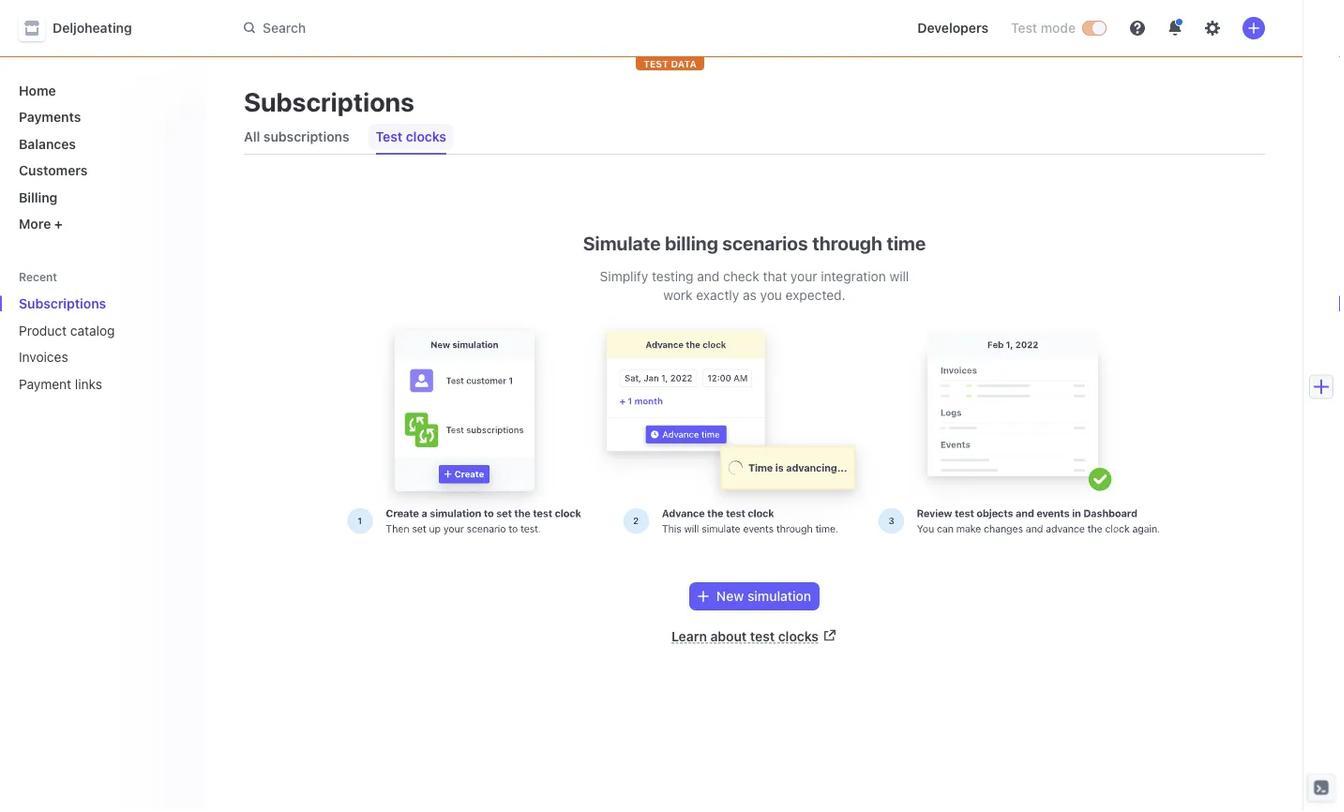 Task type: locate. For each thing, give the bounding box(es) containing it.
invoices
[[19, 349, 68, 365]]

1 vertical spatial clocks
[[778, 629, 819, 644]]

exactly
[[696, 287, 739, 303]]

0 vertical spatial clocks
[[406, 129, 446, 144]]

subscriptions link
[[11, 288, 165, 319]]

0 horizontal spatial clocks
[[406, 129, 446, 144]]

svg image
[[698, 591, 709, 602]]

more +
[[19, 216, 63, 232]]

1 horizontal spatial subscriptions
[[244, 86, 415, 117]]

customers
[[19, 163, 88, 178]]

check
[[723, 269, 760, 284]]

home link
[[11, 75, 191, 106]]

billing
[[19, 189, 58, 205]]

1 vertical spatial test
[[376, 129, 403, 144]]

test inside "tab"
[[376, 129, 403, 144]]

0 horizontal spatial test
[[376, 129, 403, 144]]

notifications image
[[1168, 21, 1183, 36]]

product catalog link
[[11, 315, 165, 346]]

1 horizontal spatial test
[[1011, 20, 1037, 36]]

0 vertical spatial test
[[1011, 20, 1037, 36]]

product
[[19, 323, 67, 338]]

subscriptions inside recent element
[[19, 296, 106, 311]]

simplify
[[600, 269, 648, 284]]

0 vertical spatial subscriptions
[[244, 86, 415, 117]]

billing link
[[11, 182, 191, 212]]

billing
[[665, 232, 718, 254]]

subscriptions up product catalog
[[19, 296, 106, 311]]

will
[[890, 269, 909, 284]]

Search search field
[[233, 11, 762, 45]]

catalog
[[70, 323, 115, 338]]

+
[[54, 216, 63, 232]]

payment
[[19, 376, 71, 392]]

simulation
[[748, 589, 811, 604]]

all subscriptions
[[244, 129, 349, 144]]

simulate billing scenarios through time
[[583, 232, 926, 254]]

expected.
[[786, 287, 846, 303]]

developers
[[918, 20, 989, 36]]

test left mode
[[1011, 20, 1037, 36]]

developers link
[[910, 13, 996, 43]]

you
[[760, 287, 782, 303]]

new simulation
[[717, 589, 811, 604]]

new
[[717, 589, 744, 604]]

subscriptions
[[244, 86, 415, 117], [19, 296, 106, 311]]

payments link
[[11, 102, 191, 132]]

0 horizontal spatial subscriptions
[[19, 296, 106, 311]]

and
[[697, 269, 720, 284]]

test
[[1011, 20, 1037, 36], [376, 129, 403, 144]]

search
[[263, 20, 306, 35]]

Search text field
[[233, 11, 762, 45]]

subscriptions
[[263, 129, 349, 144]]

payment links
[[19, 376, 102, 392]]

1 vertical spatial subscriptions
[[19, 296, 106, 311]]

testing
[[652, 269, 694, 284]]

new simulation button
[[690, 584, 819, 610]]

more
[[19, 216, 51, 232]]

scenarios
[[722, 232, 808, 254]]

test mode
[[1011, 20, 1076, 36]]

test right subscriptions
[[376, 129, 403, 144]]

subscriptions up subscriptions
[[244, 86, 415, 117]]

payments
[[19, 109, 81, 125]]

clocks inside "tab"
[[406, 129, 446, 144]]

tab list
[[236, 120, 1265, 155]]

settings image
[[1205, 21, 1220, 36]]

help image
[[1130, 21, 1145, 36]]

clocks
[[406, 129, 446, 144], [778, 629, 819, 644]]

integration
[[821, 269, 886, 284]]

1 horizontal spatial clocks
[[778, 629, 819, 644]]

all
[[244, 129, 260, 144]]



Task type: vqa. For each thing, say whether or not it's contained in the screenshot.
Product
yes



Task type: describe. For each thing, give the bounding box(es) containing it.
learn
[[672, 629, 707, 644]]

balances
[[19, 136, 76, 151]]

deljoheating button
[[19, 15, 151, 41]]

through
[[812, 232, 883, 254]]

test for test mode
[[1011, 20, 1037, 36]]

learn about test clocks link
[[672, 629, 838, 644]]

simulate
[[583, 232, 661, 254]]

mode
[[1041, 20, 1076, 36]]

recent element
[[0, 288, 206, 399]]

recent
[[19, 270, 57, 283]]

test clocks
[[376, 129, 446, 144]]

deljoheating
[[53, 20, 132, 36]]

balances link
[[11, 129, 191, 159]]

that
[[763, 269, 787, 284]]

payment links link
[[11, 369, 165, 399]]

invoices link
[[11, 342, 165, 372]]

test
[[644, 58, 669, 69]]

your
[[791, 269, 817, 284]]

data
[[671, 58, 697, 69]]

work
[[663, 287, 693, 303]]

test for test clocks
[[376, 129, 403, 144]]

tab list containing all subscriptions
[[236, 120, 1265, 155]]

test clocks link
[[368, 124, 454, 150]]

customers link
[[11, 155, 191, 186]]

all subscriptions link
[[236, 124, 357, 150]]

time
[[887, 232, 926, 254]]

product catalog
[[19, 323, 115, 338]]

links
[[75, 376, 102, 392]]

test
[[750, 629, 775, 644]]

simplify testing and check that your integration will work exactly as you expected.
[[600, 269, 909, 303]]

home
[[19, 83, 56, 98]]

as
[[743, 287, 757, 303]]

recent navigation links element
[[0, 269, 206, 399]]

test clocks tab
[[368, 120, 454, 154]]

about
[[710, 629, 747, 644]]

core navigation links element
[[11, 75, 191, 239]]

test data
[[644, 58, 697, 69]]

learn about test clocks
[[672, 629, 819, 644]]



